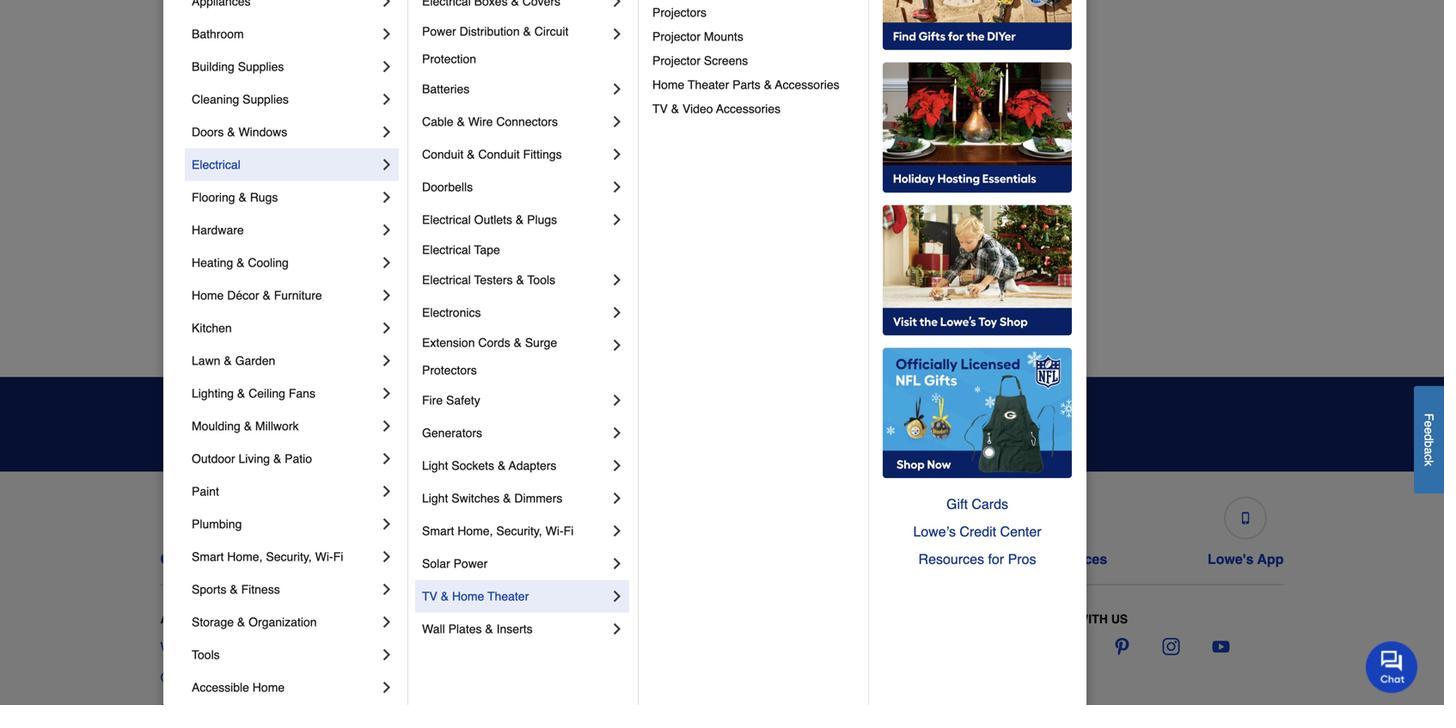 Task type: vqa. For each thing, say whether or not it's contained in the screenshot.
Fireproof
no



Task type: locate. For each thing, give the bounding box(es) containing it.
0 horizontal spatial gift cards link
[[801, 490, 875, 568]]

0 horizontal spatial home,
[[227, 550, 263, 564]]

1 vertical spatial smart
[[192, 550, 224, 564]]

smart home, security, wi-fi up fitness
[[192, 550, 343, 564]]

fire
[[422, 393, 443, 407]]

chevron right image for smart home, security, wi-fi
[[609, 522, 626, 540]]

1 horizontal spatial smart home, security, wi-fi
[[422, 524, 574, 538]]

theater up inserts on the bottom
[[488, 590, 529, 603]]

electrical outlets & plugs link
[[422, 203, 609, 236]]

chat invite button image
[[1367, 641, 1419, 693]]

e up 'b'
[[1423, 428, 1437, 434]]

order status
[[379, 551, 463, 567]]

& inside electrical testers & tools link
[[516, 273, 524, 287]]

rugs
[[250, 190, 278, 204]]

electrical inside electrical testers & tools link
[[422, 273, 471, 287]]

2 horizontal spatial lowe's
[[1208, 551, 1254, 567]]

1 horizontal spatial conduit
[[479, 147, 520, 161]]

heating
[[192, 256, 233, 270]]

tools
[[528, 273, 556, 287], [192, 648, 220, 662]]

& inside light sockets & adapters link
[[498, 459, 506, 473]]

0 vertical spatial center
[[1001, 524, 1042, 540]]

electrical left tape
[[422, 243, 471, 257]]

chevron right image for electronics
[[609, 304, 626, 321]]

1 horizontal spatial home,
[[458, 524, 493, 538]]

east
[[175, 198, 200, 212], [175, 233, 200, 246]]

& inside electrical outlets & plugs link
[[516, 213, 524, 227]]

lumberton
[[456, 301, 513, 315]]

maple shade link
[[736, 59, 807, 76]]

0 horizontal spatial smart
[[192, 550, 224, 564]]

0 horizontal spatial a
[[434, 640, 441, 654]]

1 vertical spatial a
[[434, 640, 441, 654]]

deals,
[[386, 404, 446, 428]]

1 vertical spatial supplies
[[243, 92, 289, 106]]

1 horizontal spatial lowe's
[[563, 551, 609, 567]]

bayonne
[[175, 26, 223, 40]]

e up d
[[1423, 421, 1437, 428]]

chevron right image for moulding & millwork
[[378, 417, 396, 435]]

electrical down doorbells
[[422, 213, 471, 227]]

egg harbor township link
[[175, 300, 290, 317]]

electrical testers & tools
[[422, 273, 556, 287]]

inspiration
[[452, 404, 558, 428]]

lowe's app link
[[1208, 490, 1285, 568]]

chevron right image for doorbells
[[609, 178, 626, 196]]

accessories down parts
[[717, 102, 781, 116]]

projector for projector screens
[[653, 54, 701, 67]]

power up protection
[[422, 24, 456, 38]]

electrical up electronics at the top of page
[[422, 273, 471, 287]]

1 horizontal spatial fi
[[564, 524, 574, 538]]

light down generators
[[422, 459, 448, 473]]

fittings
[[523, 147, 562, 161]]

0 vertical spatial security,
[[497, 524, 543, 538]]

0 horizontal spatial gift
[[804, 551, 828, 567]]

1 conduit from the left
[[422, 147, 464, 161]]

0 vertical spatial light
[[422, 459, 448, 473]]

cleaning supplies link
[[192, 83, 378, 116]]

1 horizontal spatial credit
[[960, 524, 997, 540]]

wi- down plumbing link
[[315, 550, 333, 564]]

chevron right image for building supplies
[[378, 58, 396, 75]]

chevron right image for extension cords & surge protectors
[[609, 337, 626, 354]]

fi for smart home, security, wi-fi's chevron right icon
[[333, 550, 343, 564]]

0 horizontal spatial credit
[[613, 551, 653, 567]]

solar power
[[422, 557, 488, 571]]

egg harbor township
[[175, 301, 290, 315]]

e
[[1423, 421, 1437, 428], [1423, 428, 1437, 434]]

bathroom link
[[192, 18, 378, 50]]

lowe's for lowe's credit center
[[563, 551, 609, 567]]

theater up tv & video accessories
[[688, 78, 730, 92]]

accessories down shade
[[775, 78, 840, 92]]

lowe's up tv & home theater link in the bottom of the page
[[563, 551, 609, 567]]

dimensions image
[[1035, 512, 1047, 524]]

light for light switches & dimmers
[[422, 491, 448, 505]]

1 horizontal spatial theater
[[688, 78, 730, 92]]

1 vertical spatial projector
[[653, 54, 701, 67]]

1 vertical spatial wi-
[[315, 550, 333, 564]]

& inside the 'tv & video accessories' link
[[672, 102, 680, 116]]

2 light from the top
[[422, 491, 448, 505]]

conduit
[[422, 147, 464, 161], [479, 147, 520, 161]]

instagram image
[[1163, 638, 1181, 655]]

princeton link
[[1017, 59, 1068, 76]]

chevron right image for flooring & rugs
[[378, 189, 396, 206]]

1 vertical spatial tv
[[422, 590, 438, 603]]

1 vertical spatial tools
[[192, 648, 220, 662]]

1 vertical spatial home,
[[227, 550, 263, 564]]

0 vertical spatial smart home, security, wi-fi
[[422, 524, 574, 538]]

chevron right image for electrical outlets & plugs
[[609, 211, 626, 228]]

we've
[[529, 431, 564, 445]]

1 horizontal spatial gift
[[947, 496, 968, 512]]

fi down light switches & dimmers link
[[564, 524, 574, 538]]

flooring
[[192, 190, 235, 204]]

gift cards
[[947, 496, 1009, 512], [804, 551, 871, 567]]

1 vertical spatial gift cards
[[804, 551, 871, 567]]

& left wire in the left top of the page
[[457, 115, 465, 128]]

delran
[[175, 129, 211, 143]]

building
[[192, 60, 235, 73]]

smart home, security, wi-fi for left smart home, security, wi-fi link
[[192, 550, 343, 564]]

0 horizontal spatial smart home, security, wi-fi
[[192, 550, 343, 564]]

store down plates
[[444, 640, 473, 654]]

lawnside link
[[456, 265, 507, 283]]

1 horizontal spatial gift cards
[[947, 496, 1009, 512]]

chevron right image for lawn & garden
[[378, 352, 396, 369]]

light
[[422, 459, 448, 473], [422, 491, 448, 505]]

chevron right image for fire safety
[[609, 392, 626, 409]]

chevron right image for paint
[[378, 483, 396, 500]]

flooring & rugs link
[[192, 181, 378, 214]]

fi
[[564, 524, 574, 538], [333, 550, 343, 564]]

batteries link
[[422, 73, 609, 105]]

piscataway
[[1017, 26, 1078, 40]]

& inside wall plates & inserts link
[[485, 622, 493, 636]]

home, down switches
[[458, 524, 493, 538]]

electronics link
[[422, 296, 609, 329]]

conduit & conduit fittings link
[[422, 138, 609, 171]]

chevron right image for smart home, security, wi-fi
[[378, 548, 396, 565]]

0 horizontal spatial gift cards
[[804, 551, 871, 567]]

east rutherford
[[175, 233, 260, 246]]

& left circuit
[[523, 24, 531, 38]]

chevron right image for lighting & ceiling fans
[[378, 385, 396, 402]]

projector mounts link
[[653, 24, 857, 49]]

2 e from the top
[[1423, 428, 1437, 434]]

1 horizontal spatial tools
[[528, 273, 556, 287]]

& right décor
[[263, 288, 271, 302]]

1 horizontal spatial smart
[[422, 524, 454, 538]]

chevron right image for electrical testers & tools
[[609, 271, 626, 288]]

manahawkin
[[456, 336, 523, 350]]

& inside the contact us & faq link
[[237, 551, 247, 567]]

east for east rutherford
[[175, 233, 200, 246]]

projector down projectors
[[653, 30, 701, 43]]

brunswick
[[203, 198, 258, 212]]

hardware link
[[192, 214, 378, 246]]

chevron right image for doors & windows
[[378, 123, 396, 141]]

1 horizontal spatial store
[[444, 640, 473, 654]]

1 vertical spatial services
[[472, 612, 533, 626]]

0 vertical spatial projector
[[653, 30, 701, 43]]

& inside the doors & windows link
[[227, 125, 235, 139]]

1 horizontal spatial tv
[[653, 102, 668, 116]]

0 horizontal spatial wi-
[[315, 550, 333, 564]]

& left patio
[[273, 452, 282, 466]]

& left the video at the top of the page
[[672, 102, 680, 116]]

east up "heating" on the top left
[[175, 233, 200, 246]]

1 vertical spatial smart home, security, wi-fi
[[192, 550, 343, 564]]

doorbells
[[422, 180, 473, 194]]

0 vertical spatial gift cards
[[947, 496, 1009, 512]]

0 horizontal spatial tools
[[192, 648, 220, 662]]

smart home, security, wi-fi link up fitness
[[192, 540, 378, 573]]

& right sports
[[230, 583, 238, 596]]

chevron right image
[[378, 0, 396, 10], [609, 0, 626, 10], [378, 25, 396, 42], [609, 25, 626, 42], [378, 91, 396, 108], [378, 123, 396, 141], [609, 178, 626, 196], [378, 189, 396, 206], [609, 211, 626, 228], [378, 254, 396, 271], [378, 417, 396, 435], [609, 424, 626, 442], [378, 450, 396, 467], [609, 457, 626, 474], [609, 522, 626, 540], [378, 646, 396, 663], [378, 679, 396, 696]]

stores
[[407, 612, 456, 626]]

storage & organization link
[[192, 606, 378, 639]]

center
[[1001, 524, 1042, 540], [657, 551, 700, 567]]

river
[[1049, 198, 1077, 212]]

chevron right image for solar power
[[609, 555, 626, 572]]

0 horizontal spatial store
[[407, 671, 436, 685]]

a up k at the right bottom of page
[[1423, 448, 1437, 454]]

chevron right image for wall plates & inserts
[[609, 620, 626, 638]]

0 horizontal spatial conduit
[[422, 147, 464, 161]]

credit
[[960, 524, 997, 540], [613, 551, 653, 567]]

a inside the f e e d b a c k 'button'
[[1423, 448, 1437, 454]]

tv up stores
[[422, 590, 438, 603]]

jersey city
[[456, 233, 515, 246]]

& left ceiling in the left bottom of the page
[[237, 387, 245, 400]]

east down deptford
[[175, 198, 200, 212]]

& inside storage & organization link
[[237, 615, 245, 629]]

chevron right image for plumbing
[[378, 516, 396, 533]]

0 horizontal spatial theater
[[488, 590, 529, 603]]

smart
[[422, 524, 454, 538], [192, 550, 224, 564]]

lowe's up are
[[207, 612, 254, 626]]

1 vertical spatial gift
[[804, 551, 828, 567]]

officially licensed n f l gifts. shop now. image
[[883, 348, 1073, 479]]

chevron right image for power distribution & circuit protection
[[609, 25, 626, 42]]

storage
[[192, 615, 234, 629]]

1 horizontal spatial cards
[[972, 496, 1009, 512]]

smart up status
[[422, 524, 454, 538]]

& down wire in the left top of the page
[[467, 147, 475, 161]]

electrical inside electrical tape link
[[422, 243, 471, 257]]

store down find
[[407, 671, 436, 685]]

conduit up doorbells
[[422, 147, 464, 161]]

1 light from the top
[[422, 459, 448, 473]]

chevron right image
[[378, 58, 396, 75], [609, 80, 626, 98], [609, 113, 626, 130], [609, 146, 626, 163], [378, 156, 396, 173], [378, 221, 396, 239], [609, 271, 626, 288], [378, 287, 396, 304], [609, 304, 626, 321], [378, 319, 396, 337], [609, 337, 626, 354], [378, 352, 396, 369], [378, 385, 396, 402], [609, 392, 626, 409], [378, 483, 396, 500], [609, 490, 626, 507], [378, 516, 396, 533], [378, 548, 396, 565], [609, 555, 626, 572], [378, 581, 396, 598], [609, 588, 626, 605], [378, 614, 396, 631], [609, 620, 626, 638]]

smart up sports
[[192, 550, 224, 564]]

ideas
[[589, 431, 620, 445]]

0 vertical spatial credit
[[960, 524, 997, 540]]

0 horizontal spatial cards
[[832, 551, 871, 567]]

tv & video accessories
[[653, 102, 781, 116]]

1 vertical spatial east
[[175, 233, 200, 246]]

& down maple shade link
[[764, 78, 772, 92]]

chevron right image for heating & cooling
[[378, 254, 396, 271]]

0 horizontal spatial fi
[[333, 550, 343, 564]]

1 horizontal spatial a
[[1423, 448, 1437, 454]]

smart home, security, wi-fi down light switches & dimmers
[[422, 524, 574, 538]]

chevron right image for bathroom
[[378, 25, 396, 42]]

projector
[[653, 30, 701, 43], [653, 54, 701, 67]]

hardware
[[192, 223, 244, 237]]

& inside heating & cooling link
[[237, 256, 245, 270]]

chevron right image for storage & organization
[[378, 614, 396, 631]]

& up stores
[[441, 590, 449, 603]]

living
[[239, 452, 270, 466]]

& inside moulding & millwork link
[[244, 419, 252, 433]]

a down the wall
[[434, 640, 441, 654]]

power up the tv & home theater at the left
[[454, 557, 488, 571]]

& inside conduit & conduit fittings link
[[467, 147, 475, 161]]

1 east from the top
[[175, 198, 200, 212]]

& left dimmers
[[503, 491, 511, 505]]

0 horizontal spatial smart home, security, wi-fi link
[[192, 540, 378, 573]]

connect with us
[[1015, 612, 1129, 626]]

supplies
[[238, 60, 284, 73], [243, 92, 289, 106]]

& right sockets
[[498, 459, 506, 473]]

credit for lowe's
[[613, 551, 653, 567]]

projector screens
[[653, 54, 749, 67]]

& right testers at the top left
[[516, 273, 524, 287]]

0 vertical spatial east
[[175, 198, 200, 212]]

& inside the cable & wire connectors "link"
[[457, 115, 465, 128]]

mounts
[[704, 30, 744, 43]]

0 vertical spatial home,
[[458, 524, 493, 538]]

power
[[422, 24, 456, 38], [454, 557, 488, 571]]

1 vertical spatial center
[[657, 551, 700, 567]]

home down eatontown
[[192, 288, 224, 302]]

0 horizontal spatial tv
[[422, 590, 438, 603]]

safety
[[446, 393, 481, 407]]

voorhees link
[[1017, 300, 1068, 317]]

0 horizontal spatial center
[[657, 551, 700, 567]]

& right us
[[237, 551, 247, 567]]

tv left the video at the top of the page
[[653, 102, 668, 116]]

home, up sports & fitness
[[227, 550, 263, 564]]

1 projector from the top
[[653, 30, 701, 43]]

conduit down cable & wire connectors
[[479, 147, 520, 161]]

0 vertical spatial tv
[[653, 102, 668, 116]]

1 horizontal spatial smart home, security, wi-fi link
[[422, 515, 609, 547]]

sewell
[[1017, 129, 1052, 143]]

& right plates
[[485, 622, 493, 636]]

gift
[[947, 496, 968, 512], [804, 551, 828, 567]]

electrical for electrical testers & tools
[[422, 273, 471, 287]]

customer care image
[[214, 512, 226, 524]]

& down rutherford
[[237, 256, 245, 270]]

light for light sockets & adapters
[[422, 459, 448, 473]]

& right lawn
[[224, 354, 232, 368]]

2 projector from the top
[[653, 54, 701, 67]]

supplies for cleaning supplies
[[243, 92, 289, 106]]

woodbridge
[[1017, 336, 1081, 350]]

security, up sports & fitness link
[[266, 550, 312, 564]]

cable & wire connectors
[[422, 115, 558, 128]]

light left switches
[[422, 491, 448, 505]]

tools down electrical tape link
[[528, 273, 556, 287]]

power distribution & circuit protection
[[422, 24, 572, 66]]

chevron right image for generators
[[609, 424, 626, 442]]

& right the cords
[[514, 336, 522, 350]]

resources for pros
[[919, 551, 1037, 567]]

& right doors
[[227, 125, 235, 139]]

fi left order on the left bottom of the page
[[333, 550, 343, 564]]

electrical up flooring
[[192, 158, 241, 172]]

extension cords & surge protectors
[[422, 336, 561, 377]]

electrical inside electrical link
[[192, 158, 241, 172]]

who we are link
[[160, 638, 228, 655]]

0 vertical spatial smart
[[422, 524, 454, 538]]

fire safety
[[422, 393, 481, 407]]

& left millwork
[[244, 419, 252, 433]]

& inside home décor & furniture "link"
[[263, 288, 271, 302]]

1 horizontal spatial services
[[1051, 551, 1108, 567]]

protectors
[[422, 363, 477, 377]]

chevron right image for tv & home theater
[[609, 588, 626, 605]]

security, down light switches & dimmers link
[[497, 524, 543, 538]]

1 vertical spatial credit
[[613, 551, 653, 567]]

smart home, security, wi-fi link down light switches & dimmers
[[422, 515, 609, 547]]

& right storage in the left of the page
[[237, 615, 245, 629]]

sign
[[979, 416, 1009, 432]]

supplies up windows
[[243, 92, 289, 106]]

pinterest image
[[1114, 638, 1131, 655]]

garden
[[235, 354, 275, 368]]

0 vertical spatial power
[[422, 24, 456, 38]]

home,
[[458, 524, 493, 538], [227, 550, 263, 564]]

0 vertical spatial theater
[[688, 78, 730, 92]]

supplies up cleaning supplies
[[238, 60, 284, 73]]

wire
[[468, 115, 493, 128]]

electrical outlets & plugs
[[422, 213, 557, 227]]

tools up careers
[[192, 648, 220, 662]]

bathroom
[[192, 27, 244, 41]]

woodbridge link
[[1017, 334, 1081, 351]]

1 horizontal spatial wi-
[[546, 524, 564, 538]]

1 vertical spatial light
[[422, 491, 448, 505]]

& inside sports & fitness link
[[230, 583, 238, 596]]

0 vertical spatial wi-
[[546, 524, 564, 538]]

0 vertical spatial supplies
[[238, 60, 284, 73]]

2 east from the top
[[175, 233, 200, 246]]

cords
[[479, 336, 511, 350]]

& left plugs
[[516, 213, 524, 227]]

1 horizontal spatial center
[[1001, 524, 1042, 540]]

lowe's left app
[[1208, 551, 1254, 567]]

0 vertical spatial a
[[1423, 448, 1437, 454]]

0 horizontal spatial security,
[[266, 550, 312, 564]]

0 vertical spatial accessories
[[775, 78, 840, 92]]

electrical inside electrical outlets & plugs link
[[422, 213, 471, 227]]

1 horizontal spatial security,
[[497, 524, 543, 538]]

projectors
[[653, 6, 707, 19]]

electrical tape
[[422, 243, 500, 257]]

1 vertical spatial cards
[[832, 551, 871, 567]]

projector down the projector mounts
[[653, 54, 701, 67]]

heating & cooling link
[[192, 246, 378, 279]]

union
[[1017, 267, 1048, 281]]

tv & home theater link
[[422, 580, 609, 613]]

security,
[[497, 524, 543, 538], [266, 550, 312, 564]]

youtube image
[[1213, 638, 1230, 655]]

lowe's for lowe's app
[[1208, 551, 1254, 567]]

& left rugs
[[239, 190, 247, 204]]

1 vertical spatial fi
[[333, 550, 343, 564]]

& inside outdoor living & patio link
[[273, 452, 282, 466]]

smart home, security, wi-fi for rightmost smart home, security, wi-fi link
[[422, 524, 574, 538]]

doorbells link
[[422, 171, 609, 203]]

1 horizontal spatial gift cards link
[[883, 491, 1073, 518]]

wi- down dimmers
[[546, 524, 564, 538]]

0 vertical spatial fi
[[564, 524, 574, 538]]



Task type: describe. For each thing, give the bounding box(es) containing it.
0 vertical spatial store
[[444, 640, 473, 654]]

video
[[683, 102, 714, 116]]

tv for tv & home theater
[[422, 590, 438, 603]]

chevron right image for batteries
[[609, 80, 626, 98]]

deals, inspiration and trends we've got ideas to share.
[[386, 404, 674, 445]]

east for east brunswick
[[175, 198, 200, 212]]

& down the tv & home theater at the left
[[460, 612, 468, 626]]

projector for projector mounts
[[653, 30, 701, 43]]

careers
[[160, 671, 203, 685]]

chevron right image for outdoor living & patio
[[378, 450, 396, 467]]

0 horizontal spatial services
[[472, 612, 533, 626]]

who
[[160, 640, 185, 654]]

chevron right image for conduit & conduit fittings
[[609, 146, 626, 163]]

outdoor
[[192, 452, 235, 466]]

find a store
[[407, 640, 473, 654]]

electrical for electrical tape
[[422, 243, 471, 257]]

home theater parts & accessories
[[653, 78, 840, 92]]

testers
[[474, 273, 513, 287]]

chevron right image for cleaning supplies
[[378, 91, 396, 108]]

home, for left smart home, security, wi-fi link
[[227, 550, 263, 564]]

f e e d b a c k
[[1423, 413, 1437, 466]]

holiday hosting essentials. image
[[883, 62, 1073, 193]]

tv & home theater
[[422, 590, 529, 603]]

east brunswick link
[[175, 197, 258, 214]]

& inside lighting & ceiling fans 'link'
[[237, 387, 245, 400]]

plates
[[449, 622, 482, 636]]

0 vertical spatial services
[[1051, 551, 1108, 567]]

mobile image
[[1240, 512, 1252, 524]]

electrical for electrical outlets & plugs
[[422, 213, 471, 227]]

grande
[[1038, 95, 1078, 109]]

wall
[[422, 622, 445, 636]]

chevron right image for light switches & dimmers
[[609, 490, 626, 507]]

& inside the extension cords & surge protectors
[[514, 336, 522, 350]]

doors & windows
[[192, 125, 287, 139]]

status
[[421, 551, 463, 567]]

2 conduit from the left
[[479, 147, 520, 161]]

home up the video at the top of the page
[[653, 78, 685, 92]]

manchester link
[[736, 25, 799, 42]]

wi- for smart home, security, wi-fi's chevron right icon
[[315, 550, 333, 564]]

chevron right image for home décor & furniture
[[378, 287, 396, 304]]

0 vertical spatial gift
[[947, 496, 968, 512]]

electrical link
[[192, 148, 378, 181]]

d
[[1423, 434, 1437, 441]]

a inside find a store link
[[434, 640, 441, 654]]

tv for tv & video accessories
[[653, 102, 668, 116]]

inserts
[[497, 622, 533, 636]]

wall plates & inserts link
[[422, 613, 609, 645]]

toms river
[[1017, 198, 1077, 212]]

chevron right image for sports & fitness
[[378, 581, 396, 598]]

visit the lowe's toy shop. image
[[883, 205, 1073, 336]]

paint
[[192, 485, 219, 498]]

doors
[[192, 125, 224, 139]]

1 e from the top
[[1423, 421, 1437, 428]]

windows
[[239, 125, 287, 139]]

center for lowe's credit center
[[1001, 524, 1042, 540]]

home down tools link
[[253, 681, 285, 694]]

f e e d b a c k button
[[1415, 386, 1445, 494]]

us
[[215, 551, 233, 567]]

home up stores & services
[[452, 590, 485, 603]]

paint link
[[192, 475, 378, 508]]

& inside tv & home theater link
[[441, 590, 449, 603]]

dimmers
[[515, 491, 563, 505]]

electrical for electrical
[[192, 158, 241, 172]]

deptford
[[175, 164, 222, 178]]

flooring & rugs
[[192, 190, 278, 204]]

kitchen
[[192, 321, 232, 335]]

chevron right image for hardware
[[378, 221, 396, 239]]

center for lowe's credit center
[[657, 551, 700, 567]]

installation
[[975, 551, 1048, 567]]

chevron right image for electrical
[[378, 156, 396, 173]]

butler
[[175, 95, 207, 109]]

flemington link
[[456, 25, 515, 42]]

1 vertical spatial security,
[[266, 550, 312, 564]]

who we are
[[160, 640, 228, 654]]

décor
[[227, 288, 259, 302]]

chevron right image for accessible home
[[378, 679, 396, 696]]

flemington
[[456, 26, 515, 40]]

find gifts for the diyer. image
[[883, 0, 1073, 50]]

city
[[495, 233, 515, 246]]

home, for rightmost smart home, security, wi-fi link
[[458, 524, 493, 538]]

& inside lawn & garden link
[[224, 354, 232, 368]]

chevron right image for cable & wire connectors
[[609, 113, 626, 130]]

butler link
[[175, 93, 207, 111]]

0 horizontal spatial lowe's
[[207, 612, 254, 626]]

east brunswick
[[175, 198, 258, 212]]

parts
[[733, 78, 761, 92]]

sign up button
[[951, 401, 1059, 448]]

share.
[[638, 431, 674, 445]]

about
[[160, 612, 203, 626]]

trends
[[606, 404, 674, 428]]

& inside power distribution & circuit protection
[[523, 24, 531, 38]]

screens
[[704, 54, 749, 67]]

jersey city link
[[456, 231, 515, 248]]

plugs
[[527, 213, 557, 227]]

organization
[[249, 615, 317, 629]]

b
[[1423, 441, 1437, 448]]

cable
[[422, 115, 454, 128]]

supplies for building supplies
[[238, 60, 284, 73]]

1 vertical spatial store
[[407, 671, 436, 685]]

& inside light switches & dimmers link
[[503, 491, 511, 505]]

light switches & dimmers
[[422, 491, 563, 505]]

voorhees
[[1017, 301, 1068, 315]]

fi for chevron right image for smart home, security, wi-fi
[[564, 524, 574, 538]]

cooling
[[248, 256, 289, 270]]

piscataway link
[[1017, 25, 1078, 42]]

moulding & millwork
[[192, 419, 299, 433]]

turnersville
[[1017, 233, 1078, 246]]

lowe's credit center link
[[883, 518, 1073, 546]]

chevron right image for light sockets & adapters
[[609, 457, 626, 474]]

0 vertical spatial cards
[[972, 496, 1009, 512]]

plumbing link
[[192, 508, 378, 540]]

1 vertical spatial power
[[454, 557, 488, 571]]

sicklerville
[[1017, 164, 1074, 178]]

electronics
[[422, 306, 481, 319]]

1 vertical spatial accessories
[[717, 102, 781, 116]]

rio
[[1017, 95, 1035, 109]]

protection
[[422, 52, 477, 66]]

& inside home theater parts & accessories link
[[764, 78, 772, 92]]

home theater parts & accessories link
[[653, 73, 857, 97]]

lighting
[[192, 387, 234, 400]]

with
[[1078, 612, 1109, 626]]

resources
[[919, 551, 985, 567]]

cable & wire connectors link
[[422, 105, 609, 138]]

fitness
[[241, 583, 280, 596]]

millwork
[[255, 419, 299, 433]]

got
[[567, 431, 586, 445]]

& inside flooring & rugs link
[[239, 190, 247, 204]]

surge
[[525, 336, 558, 350]]

resources for pros link
[[883, 546, 1073, 573]]

credit for lowe's
[[960, 524, 997, 540]]

ceiling
[[249, 387, 286, 400]]

home décor & furniture
[[192, 288, 322, 302]]

sign up form
[[694, 401, 1059, 448]]

plumbing
[[192, 517, 242, 531]]

directory
[[439, 671, 487, 685]]

wi- for chevron right image for smart home, security, wi-fi
[[546, 524, 564, 538]]

chevron right image for kitchen
[[378, 319, 396, 337]]

eatontown link
[[175, 265, 232, 283]]

chevron right image for tools
[[378, 646, 396, 663]]

0 vertical spatial tools
[[528, 273, 556, 287]]

lowe's credit center
[[914, 524, 1042, 540]]

doors & windows link
[[192, 116, 378, 148]]

power inside power distribution & circuit protection
[[422, 24, 456, 38]]

sicklerville link
[[1017, 162, 1074, 179]]

us
[[1112, 612, 1129, 626]]

delran link
[[175, 128, 211, 145]]

home inside "link"
[[192, 288, 224, 302]]

projector screens link
[[653, 49, 857, 73]]

1 vertical spatial theater
[[488, 590, 529, 603]]

building supplies
[[192, 60, 284, 73]]

sports
[[192, 583, 227, 596]]

rio grande
[[1017, 95, 1078, 109]]



